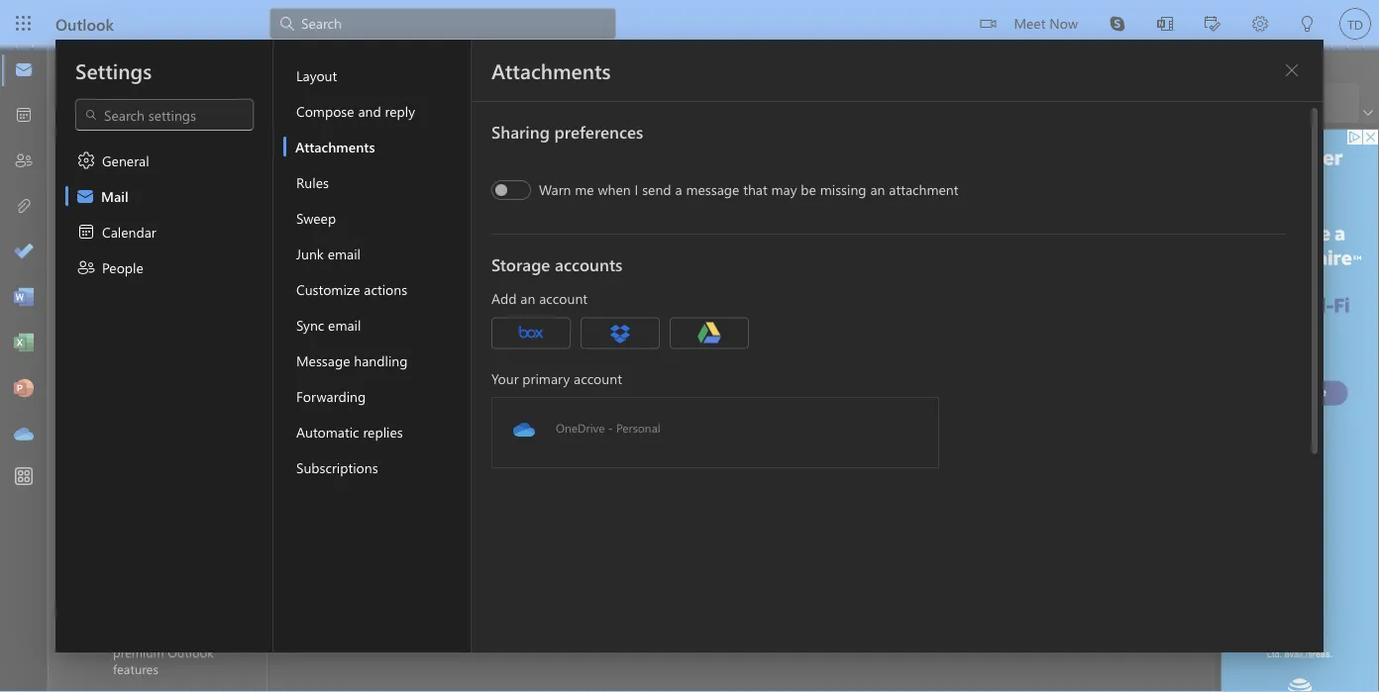 Task type: describe. For each thing, give the bounding box(es) containing it.
settings tab list
[[55, 40, 273, 653]]

help inside  help
[[94, 93, 123, 112]]

sharing preferences
[[491, 120, 643, 143]]

attachments button
[[283, 129, 471, 164]]

help inside button
[[241, 54, 270, 72]]

2 vertical spatial info
[[502, 366, 525, 384]]

onedrive
[[556, 420, 605, 436]]

accounts
[[555, 253, 623, 275]]

c
[[308, 196, 317, 214]]

drafts
[[145, 262, 181, 281]]

premium
[[113, 644, 164, 661]]

 tree item
[[71, 212, 231, 252]]

onedrive image
[[14, 425, 34, 445]]

Select a conversation checkbox
[[297, 351, 337, 382]]

automatic replies
[[296, 423, 403, 441]]

attachments heading
[[491, 56, 611, 84]]

outlook inside the outlook team welcome to your new outlook.com account
[[337, 463, 386, 482]]

files image
[[14, 197, 34, 217]]

0 vertical spatial team
[[821, 201, 856, 222]]


[[1284, 62, 1300, 78]]

 button
[[581, 318, 660, 349]]

mt
[[303, 357, 323, 376]]

word image
[[14, 288, 34, 308]]

junk
[[296, 244, 324, 263]]

missing
[[820, 180, 867, 199]]

inbox
[[339, 142, 379, 163]]


[[76, 151, 96, 170]]

settings heading
[[75, 56, 152, 84]]

compose and reply button
[[283, 93, 471, 129]]

premium outlook features button
[[71, 599, 268, 693]]

mon for was
[[521, 368, 546, 383]]

layout
[[296, 66, 337, 84]]

your
[[491, 369, 519, 387]]

10/2 for was
[[549, 368, 573, 383]]

contractsafe.
[[337, 206, 421, 224]]

home button
[[99, 48, 165, 78]]

account down storage accounts
[[539, 289, 588, 308]]

favorites tree
[[71, 125, 231, 410]]

storage
[[491, 253, 550, 275]]

personal
[[616, 420, 661, 436]]

verification inside message list list box
[[529, 286, 596, 304]]

your primary account
[[491, 369, 622, 387]]

mon 10/2 for verification
[[521, 287, 573, 303]]

warn me when i send a message that may be missing an attachment
[[539, 180, 959, 199]]

left-rail-appbar navigation
[[4, 48, 44, 458]]

microsoft account team for was
[[337, 346, 482, 365]]

 outlook mobile
[[145, 93, 264, 113]]

pm
[[1158, 226, 1175, 242]]

general
[[102, 151, 149, 169]]

to do image
[[14, 243, 34, 263]]

microsoft account team for verification
[[337, 266, 482, 284]]

2 vertical spatial security
[[451, 366, 498, 384]]

sent
[[145, 223, 172, 241]]

3:54
[[1133, 226, 1155, 242]]

account down sync email button in the top of the page
[[399, 366, 447, 384]]

microsoft account security info was added
[[337, 366, 595, 384]]

outlook.com
[[474, 483, 554, 501]]

1 vertical spatial info
[[502, 286, 525, 304]]

mon 10/2/2023 3:54 pm
[[1048, 226, 1175, 242]]

i
[[635, 180, 638, 199]]

10/2 for verification
[[549, 287, 573, 303]]

sync email
[[296, 316, 361, 334]]


[[519, 322, 543, 345]]

account up warn me when i send a message that may be missing an attachment at the top
[[711, 142, 768, 164]]

star
[[438, 206, 463, 224]]

team for verification
[[451, 266, 482, 284]]

more apps image
[[14, 468, 34, 487]]


[[84, 108, 98, 122]]

1 vertical spatial an
[[521, 289, 535, 308]]

rules
[[296, 173, 329, 191]]

junk email
[[296, 244, 361, 263]]

message
[[686, 180, 739, 199]]

sharing
[[491, 120, 550, 143]]

select a conversation image
[[303, 276, 323, 296]]

contract
[[520, 206, 574, 224]]

1 horizontal spatial microsoft account security info verification
[[638, 142, 946, 164]]

and
[[358, 102, 381, 120]]

account down may
[[761, 201, 817, 222]]

storage accounts
[[491, 253, 623, 275]]

send
[[642, 180, 671, 199]]

- inside attachments tab panel
[[608, 420, 613, 436]]


[[145, 93, 164, 113]]

excel image
[[14, 334, 34, 354]]

forwarding
[[296, 387, 366, 405]]

calendar
[[102, 222, 156, 241]]

forwarding button
[[283, 378, 471, 414]]

automatic replies button
[[283, 414, 471, 450]]

account down 
[[574, 369, 622, 387]]

mon 10/2 for was
[[521, 368, 573, 383]]


[[117, 222, 137, 242]]


[[117, 182, 137, 202]]

dialog containing settings
[[0, 0, 1379, 693]]

automatic
[[296, 423, 359, 441]]

Select a conversation checkbox
[[297, 270, 337, 302]]


[[117, 262, 137, 281]]

compose and reply
[[296, 102, 415, 120]]

help group
[[60, 83, 276, 119]]

when
[[598, 180, 631, 199]]

meet now
[[1014, 13, 1078, 32]]

0 vertical spatial security
[[773, 142, 828, 164]]

mon for verification
[[521, 287, 546, 303]]

added
[[556, 366, 595, 384]]



Task type: locate. For each thing, give the bounding box(es) containing it.
compose
[[296, 102, 354, 120]]

contractsafe image
[[297, 189, 328, 221]]

ot
[[304, 474, 322, 492]]

1 vertical spatial email
[[328, 316, 361, 334]]

 sent items
[[117, 222, 209, 242]]

outlook team image
[[297, 468, 329, 499]]

security up be
[[773, 142, 828, 164]]

outlook right 
[[168, 93, 218, 112]]

- right rated.
[[510, 206, 516, 224]]

reply
[[385, 102, 415, 120]]

rated.
[[467, 206, 506, 224]]

1 vertical spatial mon 10/2
[[521, 368, 573, 383]]

0 vertical spatial attachments
[[491, 56, 611, 84]]

0 vertical spatial mon
[[1048, 226, 1072, 242]]

a
[[675, 180, 682, 199]]

people
[[102, 258, 143, 276]]

outlook inside banner
[[55, 13, 114, 34]]

your
[[414, 483, 442, 501]]

account inside the outlook team welcome to your new outlook.com account
[[558, 483, 606, 501]]

mon right your
[[521, 368, 546, 383]]

message list section
[[270, 127, 721, 692]]

0 vertical spatial help
[[241, 54, 270, 72]]

0 vertical spatial email
[[328, 244, 361, 263]]

1 vertical spatial security
[[451, 286, 498, 304]]

2 10/2 from the top
[[549, 368, 573, 383]]

outlook team welcome to your new outlook.com account
[[337, 463, 606, 501]]

1 10/2 from the top
[[549, 287, 573, 303]]

0 horizontal spatial attachments
[[295, 137, 375, 156]]

info up missing
[[833, 142, 861, 164]]

- inside message list list box
[[510, 206, 516, 224]]

message
[[296, 351, 350, 370]]

team up microsoft account security info was added
[[451, 346, 482, 365]]

microsoft account team down sync email button in the top of the page
[[337, 346, 482, 365]]

was
[[529, 366, 552, 384]]

verification down storage accounts
[[529, 286, 596, 304]]

dialog
[[0, 0, 1379, 693]]

outlook link
[[55, 0, 114, 48]]

help
[[241, 54, 270, 72], [94, 93, 123, 112]]

premium outlook features
[[113, 644, 214, 678]]

microsoft account security info verification heading
[[638, 142, 946, 164]]

actions
[[364, 280, 407, 298]]

email right junk
[[328, 244, 361, 263]]

to
[[398, 483, 410, 501]]

attachment
[[889, 180, 959, 199]]

help up mobile
[[241, 54, 270, 72]]

security down storage
[[451, 286, 498, 304]]

verification up 'attachment'
[[865, 142, 946, 164]]

1 mon 10/2 from the top
[[521, 287, 573, 303]]

ad
[[530, 188, 542, 202]]

help button
[[226, 48, 285, 78]]

2 vertical spatial microsoft account team
[[337, 346, 482, 365]]

email inside button
[[328, 244, 361, 263]]

1 vertical spatial help
[[94, 93, 123, 112]]

onedrive - personal
[[556, 420, 661, 436]]

sweep button
[[283, 200, 471, 236]]


[[76, 222, 96, 242]]

mon 10/2
[[521, 287, 573, 303], [521, 368, 573, 383]]

2 vertical spatial team
[[451, 346, 482, 365]]

team
[[390, 463, 422, 482]]

email for junk email
[[328, 244, 361, 263]]

1 vertical spatial 10/2
[[549, 368, 573, 383]]

message list list box
[[270, 176, 721, 692]]

document
[[0, 0, 1379, 693]]

be
[[801, 180, 816, 199]]

calendar image
[[14, 106, 34, 126]]

0 horizontal spatial an
[[521, 289, 535, 308]]

- left personal
[[608, 420, 613, 436]]

1 vertical spatial -
[[608, 420, 613, 436]]

favorites
[[119, 140, 183, 162]]

0 vertical spatial mon 10/2
[[521, 287, 573, 303]]

mon right add
[[521, 287, 546, 303]]

0 vertical spatial microsoft account security info verification
[[638, 142, 946, 164]]

 help
[[70, 93, 123, 113]]

 button
[[81, 133, 115, 169]]

microsoft account security info verification up may
[[638, 142, 946, 164]]

mobile
[[222, 93, 264, 112]]

that
[[743, 180, 768, 199]]

email inside button
[[328, 316, 361, 334]]

outlook
[[55, 13, 114, 34], [168, 93, 218, 112], [337, 463, 386, 482], [168, 644, 214, 661]]

0 vertical spatial an
[[870, 180, 885, 199]]

microsoft account team up sync email button in the top of the page
[[337, 266, 482, 284]]

attachments inside button
[[295, 137, 375, 156]]

an right add
[[521, 289, 535, 308]]

add an account
[[491, 289, 588, 308]]

account up microsoft account security info was added
[[399, 346, 447, 365]]

account down the 5-
[[399, 266, 447, 284]]

onedrive image
[[512, 418, 536, 442]]

attachments tab panel
[[472, 40, 1324, 693]]

handling
[[354, 351, 408, 370]]

1 horizontal spatial attachments
[[491, 56, 611, 84]]

2 vertical spatial mon
[[521, 368, 546, 383]]

items
[[176, 223, 209, 241]]

document containing settings
[[0, 0, 1379, 693]]

favorites tree item
[[71, 133, 231, 172]]

Search settings search field
[[98, 105, 233, 125]]

tab list containing home
[[98, 48, 285, 78]]

outlook right the premium
[[168, 644, 214, 661]]

team left storage
[[451, 266, 482, 284]]

management
[[577, 206, 661, 224]]

junk email button
[[283, 236, 471, 271]]

1 vertical spatial attachments
[[295, 137, 375, 156]]


[[91, 143, 107, 159]]

me
[[575, 180, 594, 199]]

0 vertical spatial verification
[[865, 142, 946, 164]]

Select a conversation checkbox
[[297, 468, 337, 499]]

attachments up sharing preferences
[[491, 56, 611, 84]]

application
[[0, 0, 1379, 693]]

verification
[[865, 142, 946, 164], [529, 286, 596, 304]]

powerpoint image
[[14, 379, 34, 399]]

0 vertical spatial 10/2
[[549, 287, 573, 303]]

an right missing
[[870, 180, 885, 199]]

microsoft account team image
[[297, 351, 329, 382]]

10/2 down storage accounts
[[549, 287, 573, 303]]

1 horizontal spatial -
[[608, 420, 613, 436]]

1 vertical spatial microsoft account team
[[337, 266, 482, 284]]

microsoft account team down may
[[691, 201, 856, 222]]

security left was
[[451, 366, 498, 384]]

team down missing
[[821, 201, 856, 222]]

application containing settings
[[0, 0, 1379, 693]]

1 vertical spatial microsoft account security info verification
[[337, 286, 596, 304]]

0 horizontal spatial microsoft account security info verification
[[337, 286, 596, 304]]

mon left 10/2/2023
[[1048, 226, 1072, 242]]

outlook up welcome
[[337, 463, 386, 482]]

warn
[[539, 180, 571, 199]]

info left was
[[502, 366, 525, 384]]

mon
[[1048, 226, 1072, 242], [521, 287, 546, 303], [521, 368, 546, 383]]

message handling
[[296, 351, 408, 370]]

rules button
[[283, 164, 471, 200]]

0 vertical spatial microsoft account team
[[691, 201, 856, 222]]

email right sync
[[328, 316, 361, 334]]

 button
[[1276, 54, 1308, 86]]

sync email button
[[283, 307, 471, 343]]

 drafts
[[117, 262, 181, 281]]

mon 10/2 right your
[[521, 368, 573, 383]]

now
[[1049, 13, 1078, 32]]

preferences
[[554, 120, 643, 143]]

1 vertical spatial team
[[451, 266, 482, 284]]

settings
[[75, 56, 152, 84]]

mail image
[[14, 60, 34, 80]]


[[75, 186, 95, 206]]

outlook inside  outlook mobile
[[168, 93, 218, 112]]

1 horizontal spatial verification
[[865, 142, 946, 164]]

10/2 down  button
[[549, 368, 573, 383]]

tab list
[[98, 48, 285, 78]]

email for sync email
[[328, 316, 361, 334]]

5-
[[425, 206, 438, 224]]

software
[[665, 206, 721, 224]]

0 horizontal spatial -
[[510, 206, 516, 224]]

1 horizontal spatial an
[[870, 180, 885, 199]]

replies
[[363, 423, 403, 441]]

welcome
[[337, 483, 394, 501]]

attachments down compose
[[295, 137, 375, 156]]

account up sync email button in the top of the page
[[399, 286, 447, 304]]


[[980, 16, 996, 32]]

microsoft account security info verification
[[638, 142, 946, 164], [337, 286, 596, 304]]

0 vertical spatial info
[[833, 142, 861, 164]]

people image
[[14, 152, 34, 171]]

 tree item
[[71, 252, 231, 291]]

microsoft account security info verification inside message list list box
[[337, 286, 596, 304]]

 button
[[491, 318, 571, 349]]

1 vertical spatial mon
[[521, 287, 546, 303]]

outlook banner
[[0, 0, 1379, 48]]

subscriptions button
[[283, 450, 471, 486]]

attachments inside tab panel
[[491, 56, 611, 84]]

outlook up 
[[55, 13, 114, 34]]

mon 10/2 down storage accounts
[[521, 287, 573, 303]]

outlook inside "premium outlook features"
[[168, 644, 214, 661]]

0 horizontal spatial verification
[[529, 286, 596, 304]]

mail
[[101, 187, 128, 205]]

10/2/2023
[[1075, 226, 1129, 242]]

customize actions button
[[283, 271, 471, 307]]

tree
[[71, 450, 231, 693]]

microsoft account team image
[[639, 201, 679, 241]]

sync
[[296, 316, 324, 334]]

sweep
[[296, 209, 336, 227]]

may
[[771, 180, 797, 199]]

2 mon 10/2 from the top
[[521, 368, 573, 383]]

 calendar
[[76, 222, 156, 242]]

1 horizontal spatial help
[[241, 54, 270, 72]]

attachments
[[491, 56, 611, 84], [295, 137, 375, 156]]

info down storage
[[502, 286, 525, 304]]

team for was
[[451, 346, 482, 365]]

0 horizontal spatial help
[[94, 93, 123, 112]]

new
[[445, 483, 471, 501]]


[[76, 258, 96, 277]]

account down the onedrive
[[558, 483, 606, 501]]

1 vertical spatial verification
[[529, 286, 596, 304]]

microsoft account security info verification down storage
[[337, 286, 596, 304]]

0 vertical spatial -
[[510, 206, 516, 224]]

customize
[[296, 280, 360, 298]]

features
[[113, 660, 158, 678]]

help right 
[[94, 93, 123, 112]]


[[70, 93, 90, 113]]

customize actions
[[296, 280, 407, 298]]

primary
[[522, 369, 570, 387]]



Task type: vqa. For each thing, say whether or not it's contained in the screenshot.
When on the left top of the page
yes



